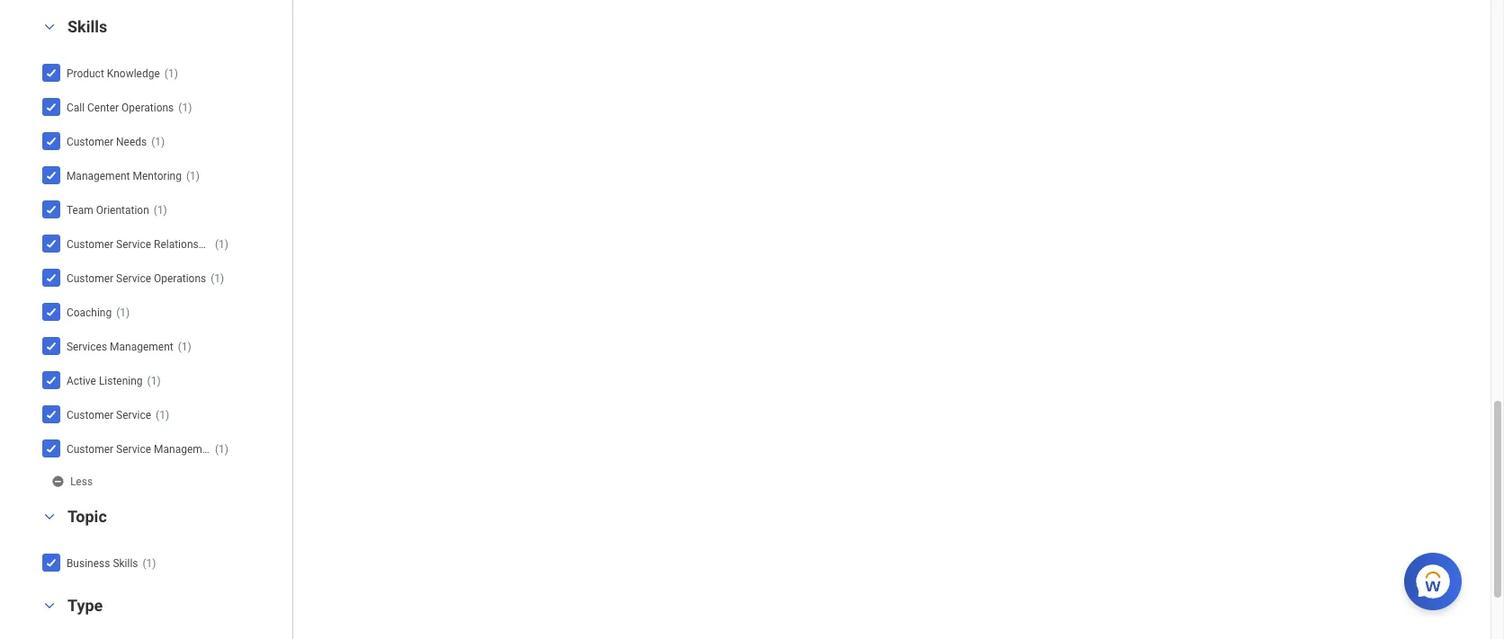 Task type: locate. For each thing, give the bounding box(es) containing it.
service up customer service management
[[116, 409, 151, 422]]

check small image left business
[[40, 552, 62, 574]]

operations
[[122, 102, 174, 114], [154, 272, 206, 285]]

chevron down image left type on the bottom left of page
[[39, 600, 60, 612]]

5 check small image from the top
[[40, 369, 62, 391]]

chevron down image inside skills group
[[39, 21, 60, 33]]

customer service relationship management
[[66, 238, 279, 251]]

knowledge
[[107, 67, 160, 80]]

check small image for business skills
[[40, 552, 62, 574]]

service up customer service operations
[[116, 238, 151, 251]]

check small image for call center operations
[[40, 96, 62, 118]]

1 customer from the top
[[66, 136, 113, 148]]

less
[[70, 476, 93, 488]]

customer down center
[[66, 136, 113, 148]]

chevron down image
[[39, 511, 60, 523]]

check small image
[[40, 130, 62, 152], [40, 164, 62, 186], [40, 199, 62, 220], [40, 233, 62, 254], [40, 301, 62, 323], [40, 404, 62, 425]]

customer up less
[[66, 443, 113, 456]]

2 check small image from the top
[[40, 96, 62, 118]]

active
[[66, 375, 96, 388]]

operations down knowledge
[[122, 102, 174, 114]]

service for relationship
[[116, 238, 151, 251]]

service down customer service relationship management
[[116, 272, 151, 285]]

1 horizontal spatial skills
[[113, 558, 138, 570]]

service down customer service
[[116, 443, 151, 456]]

1 vertical spatial operations
[[154, 272, 206, 285]]

operations down relationship
[[154, 272, 206, 285]]

business
[[66, 558, 110, 570]]

0 vertical spatial chevron down image
[[39, 21, 60, 33]]

3 check small image from the top
[[40, 267, 62, 289]]

skills inside group
[[67, 17, 107, 36]]

2 chevron down image from the top
[[39, 600, 60, 612]]

1 check small image from the top
[[40, 130, 62, 152]]

check small image left active at left
[[40, 369, 62, 391]]

6 check small image from the top
[[40, 438, 62, 459]]

1 chevron down image from the top
[[39, 21, 60, 33]]

customer for customer needs
[[66, 136, 113, 148]]

1 vertical spatial chevron down image
[[39, 600, 60, 612]]

team orientation
[[66, 204, 149, 217]]

0 vertical spatial skills
[[67, 17, 107, 36]]

management
[[66, 170, 130, 182], [216, 238, 279, 251], [110, 341, 173, 353], [154, 443, 217, 456]]

skills group
[[36, 16, 283, 493]]

customer service operations
[[66, 272, 206, 285]]

orientation
[[96, 204, 149, 217]]

3 check small image from the top
[[40, 199, 62, 220]]

(1) for customer service
[[156, 409, 169, 422]]

0 vertical spatial operations
[[122, 102, 174, 114]]

services management
[[66, 341, 173, 353]]

customer for customer service
[[66, 409, 113, 422]]

operations for call center operations
[[122, 102, 174, 114]]

skills inside topic group
[[113, 558, 138, 570]]

1 service from the top
[[116, 238, 151, 251]]

customer down the team
[[66, 238, 113, 251]]

check small image for customer service
[[40, 404, 62, 425]]

customer needs
[[66, 136, 147, 148]]

check small image
[[40, 62, 62, 83], [40, 96, 62, 118], [40, 267, 62, 289], [40, 335, 62, 357], [40, 369, 62, 391], [40, 438, 62, 459], [40, 552, 62, 574]]

customer service management
[[66, 443, 217, 456]]

needs
[[116, 136, 147, 148]]

check small image left call
[[40, 96, 62, 118]]

check small image up less dropdown button
[[40, 438, 62, 459]]

4 customer from the top
[[66, 409, 113, 422]]

(1) for customer service relationship management
[[215, 238, 228, 251]]

2 service from the top
[[116, 272, 151, 285]]

customer
[[66, 136, 113, 148], [66, 238, 113, 251], [66, 272, 113, 285], [66, 409, 113, 422], [66, 443, 113, 456]]

check small image left product
[[40, 62, 62, 83]]

listening
[[99, 375, 143, 388]]

service
[[116, 238, 151, 251], [116, 272, 151, 285], [116, 409, 151, 422], [116, 443, 151, 456]]

(1) for management mentoring
[[186, 170, 200, 182]]

0 horizontal spatial skills
[[67, 17, 107, 36]]

5 check small image from the top
[[40, 301, 62, 323]]

operations for customer service operations
[[154, 272, 206, 285]]

4 service from the top
[[116, 443, 151, 456]]

customer up coaching
[[66, 272, 113, 285]]

(1)
[[164, 67, 178, 80], [178, 102, 192, 114], [151, 136, 165, 148], [186, 170, 200, 182], [154, 204, 167, 217], [215, 238, 228, 251], [211, 272, 224, 285], [116, 307, 130, 319], [178, 341, 191, 353], [147, 375, 161, 388], [156, 409, 169, 422], [215, 443, 228, 456], [143, 558, 156, 570]]

6 check small image from the top
[[40, 404, 62, 425]]

check small image left services
[[40, 335, 62, 357]]

chevron down image
[[39, 21, 60, 33], [39, 600, 60, 612]]

skills
[[67, 17, 107, 36], [113, 558, 138, 570]]

business skills
[[66, 558, 138, 570]]

check small image left customer service operations
[[40, 267, 62, 289]]

1 vertical spatial skills
[[113, 558, 138, 570]]

mentoring
[[133, 170, 182, 182]]

services
[[66, 341, 107, 353]]

check small image for coaching
[[40, 301, 62, 323]]

customer for customer service management
[[66, 443, 113, 456]]

check small image for customer service management
[[40, 438, 62, 459]]

4 check small image from the top
[[40, 233, 62, 254]]

5 customer from the top
[[66, 443, 113, 456]]

management mentoring
[[66, 170, 182, 182]]

(1) for team orientation
[[154, 204, 167, 217]]

7 check small image from the top
[[40, 552, 62, 574]]

customer for customer service operations
[[66, 272, 113, 285]]

2 customer from the top
[[66, 238, 113, 251]]

4 check small image from the top
[[40, 335, 62, 357]]

(1) for active listening
[[147, 375, 161, 388]]

3 customer from the top
[[66, 272, 113, 285]]

2 check small image from the top
[[40, 164, 62, 186]]

customer down active at left
[[66, 409, 113, 422]]

team
[[66, 204, 93, 217]]

skills right business
[[113, 558, 138, 570]]

chevron down image left skills "button" in the left top of the page
[[39, 21, 60, 33]]

customer for customer service relationship management
[[66, 238, 113, 251]]

topic group
[[36, 506, 283, 582]]

skills up product
[[67, 17, 107, 36]]

(1) inside topic group
[[143, 558, 156, 570]]

1 check small image from the top
[[40, 62, 62, 83]]



Task type: vqa. For each thing, say whether or not it's contained in the screenshot.
Type at the bottom left
yes



Task type: describe. For each thing, give the bounding box(es) containing it.
relationship
[[154, 238, 213, 251]]

skills tree
[[40, 57, 279, 464]]

type
[[67, 596, 103, 615]]

topic
[[67, 507, 107, 526]]

less button
[[51, 474, 95, 489]]

(1) for services management
[[178, 341, 191, 353]]

call
[[66, 102, 85, 114]]

check small image for active listening
[[40, 369, 62, 391]]

service for operations
[[116, 272, 151, 285]]

check small image for management mentoring
[[40, 164, 62, 186]]

check small image for customer service relationship management
[[40, 233, 62, 254]]

(1) for customer needs
[[151, 136, 165, 148]]

3 service from the top
[[116, 409, 151, 422]]

service for management
[[116, 443, 151, 456]]

customer service
[[66, 409, 151, 422]]

type button
[[67, 596, 103, 615]]

coaching
[[66, 307, 112, 319]]

check small image for services management
[[40, 335, 62, 357]]

check small image for customer needs
[[40, 130, 62, 152]]

check small image for product knowledge
[[40, 62, 62, 83]]

(1) for business skills
[[143, 558, 156, 570]]

(1) for customer service management
[[215, 443, 228, 456]]

check small image for team orientation
[[40, 199, 62, 220]]

(1) for customer service operations
[[211, 272, 224, 285]]

chevron down image for skills
[[39, 21, 60, 33]]

(1) for call center operations
[[178, 102, 192, 114]]

product
[[66, 67, 104, 80]]

skills button
[[67, 17, 107, 36]]

product knowledge
[[66, 67, 160, 80]]

check small image for customer service operations
[[40, 267, 62, 289]]

active listening
[[66, 375, 143, 388]]

topic button
[[67, 507, 107, 526]]

call center operations
[[66, 102, 174, 114]]

(1) for coaching
[[116, 307, 130, 319]]

center
[[87, 102, 119, 114]]

(1) for product knowledge
[[164, 67, 178, 80]]

chevron down image for type
[[39, 600, 60, 612]]



